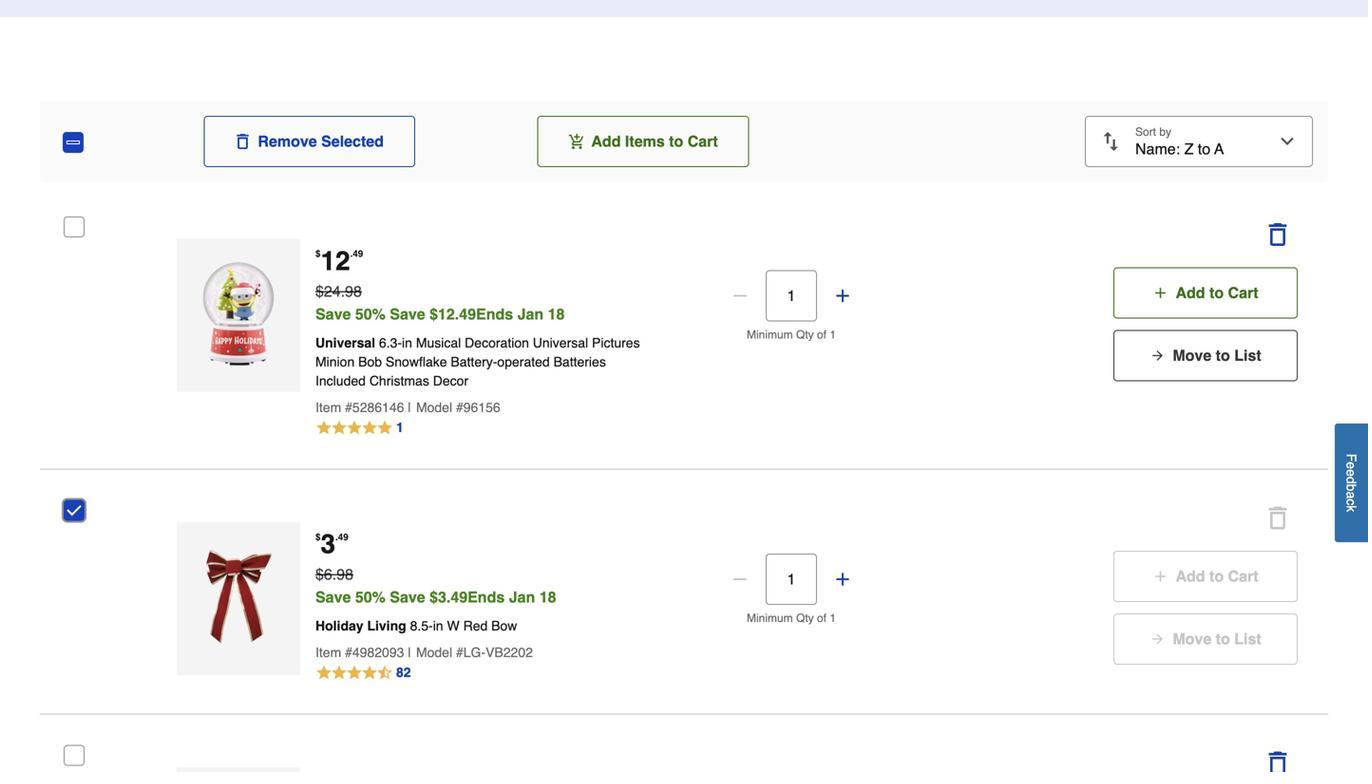 Task type: describe. For each thing, give the bounding box(es) containing it.
# down holiday
[[345, 645, 352, 660]]

d
[[1344, 477, 1359, 484]]

96156
[[463, 400, 500, 415]]

holiday
[[315, 619, 363, 634]]

add for 3
[[1176, 568, 1205, 585]]

operated
[[497, 354, 550, 369]]

bob
[[358, 354, 382, 369]]

6.3-
[[379, 335, 402, 350]]

1 for 12
[[830, 328, 836, 342]]

$24.98 save 50 % save $12.49 ends jan 18
[[315, 282, 565, 323]]

6.3-in musical decoration universal pictures minion bob snowflake battery-operated batteries included christmas decor
[[315, 335, 640, 388]]

item for 3
[[315, 645, 341, 660]]

| for 12
[[408, 400, 411, 415]]

add to cart for 12
[[1176, 284, 1258, 302]]

snowflake
[[386, 354, 447, 369]]

stepper number input field with increment and decrement buttons number field for 3
[[766, 554, 817, 605]]

# down the w
[[456, 645, 463, 660]]

remove selected button
[[204, 116, 415, 167]]

$6.98
[[315, 566, 353, 583]]

1 universal from the left
[[315, 335, 375, 350]]

k
[[1344, 506, 1359, 512]]

1 e from the top
[[1344, 462, 1359, 469]]

| for 3
[[408, 645, 411, 660]]

christmas
[[369, 373, 429, 388]]

5286146
[[352, 400, 404, 415]]

2 e from the top
[[1344, 469, 1359, 477]]

$6.98 save 50 % save $3.49 ends jan 18
[[315, 566, 556, 606]]

c
[[1344, 499, 1359, 506]]

.49 element for 3
[[335, 532, 348, 543]]

f e e d b a c k button
[[1335, 424, 1368, 542]]

$ 12 . 49
[[315, 246, 363, 276]]

49 for 12
[[353, 248, 363, 259]]

minus image
[[731, 286, 750, 305]]

b
[[1344, 484, 1359, 491]]

minus image
[[731, 570, 750, 589]]

12
[[321, 246, 350, 276]]

bow
[[491, 619, 517, 634]]

remove
[[258, 133, 317, 150]]

jan for 12
[[517, 305, 544, 323]]

model for 12
[[416, 400, 452, 415]]

move for 3
[[1173, 630, 1212, 648]]

. for 3
[[335, 532, 338, 543]]

offer ends on 1705640400000 element for 12
[[476, 305, 565, 323]]

a
[[1344, 491, 1359, 499]]

selected
[[321, 133, 384, 150]]

ends for 3
[[468, 589, 505, 606]]

musical
[[416, 335, 461, 350]]

to inside add items to cart button
[[669, 133, 683, 150]]

# down included
[[345, 400, 352, 415]]

$ for 12
[[315, 248, 321, 259]]

holiday living 8.5-in w red bow
[[315, 619, 517, 634]]

$3.49
[[430, 589, 468, 606]]

$ for 3
[[315, 532, 321, 543]]

living
[[367, 619, 406, 634]]

add items to cart
[[591, 133, 718, 150]]

arrow right image
[[1150, 632, 1165, 647]]

was $24.98 element
[[315, 280, 555, 303]]

1 vertical spatial in
[[433, 619, 443, 634]]

offer ends on 1705640400000 element for 3
[[468, 589, 556, 606]]

move for 12
[[1173, 347, 1212, 364]]

18 for 12
[[548, 305, 565, 323]]



Task type: locate. For each thing, give the bounding box(es) containing it.
cart for 12
[[1228, 284, 1258, 302]]

save down $24.98
[[315, 305, 351, 323]]

0 vertical spatial %
[[372, 305, 386, 323]]

vb2202
[[486, 645, 533, 660]]

2 move to list from the top
[[1173, 630, 1261, 648]]

qty
[[796, 328, 814, 342], [796, 612, 814, 625]]

. up the $6.98
[[335, 532, 338, 543]]

add
[[591, 133, 621, 150], [1176, 284, 1205, 302], [1176, 568, 1205, 585]]

0 vertical spatial 1
[[830, 328, 836, 342]]

50 down $24.98
[[355, 305, 372, 323]]

0 vertical spatial .
[[350, 248, 353, 259]]

50 for 3
[[355, 589, 372, 606]]

1 vertical spatial .49 element
[[335, 532, 348, 543]]

0 vertical spatial move
[[1173, 347, 1212, 364]]

item for 12
[[315, 400, 341, 415]]

. for 12
[[350, 248, 353, 259]]

offer ends on 1705640400000 element up decoration
[[476, 305, 565, 323]]

move to list right arrow right image
[[1173, 630, 1261, 648]]

arrow right image
[[1150, 348, 1165, 363]]

list for 3
[[1234, 630, 1261, 648]]

jan inside $6.98 save 50 % save $3.49 ends jan 18
[[509, 589, 535, 606]]

0 vertical spatial qty
[[796, 328, 814, 342]]

1 horizontal spatial .49 element
[[350, 248, 363, 259]]

| down christmas
[[408, 400, 411, 415]]

50 inside $24.98 save 50 % save $12.49 ends jan 18
[[355, 305, 372, 323]]

e
[[1344, 462, 1359, 469], [1344, 469, 1359, 477]]

% for 12
[[372, 305, 386, 323]]

move to list button
[[1113, 330, 1298, 381], [1113, 330, 1298, 381], [1113, 614, 1298, 665], [1113, 614, 1298, 665]]

2 stepper number input field with increment and decrement buttons number field from the top
[[766, 554, 817, 605]]

18 inside $6.98 save 50 % save $3.49 ends jan 18
[[539, 589, 556, 606]]

18 for 3
[[539, 589, 556, 606]]

plus image
[[1153, 285, 1168, 301], [833, 286, 852, 305], [1153, 569, 1168, 584], [833, 570, 852, 589]]

save down the $6.98
[[315, 589, 351, 606]]

0 vertical spatial in
[[402, 335, 412, 350]]

2 1 from the top
[[830, 612, 836, 625]]

0 vertical spatial minimum
[[747, 328, 793, 342]]

1 vertical spatial qty
[[796, 612, 814, 625]]

1 add to cart from the top
[[1176, 284, 1258, 302]]

of
[[817, 328, 827, 342], [817, 612, 827, 625]]

stepper number input field with increment and decrement buttons number field right minus icon
[[766, 554, 817, 605]]

jan inside $24.98 save 50 % save $12.49 ends jan 18
[[517, 305, 544, 323]]

universal up batteries
[[533, 335, 588, 350]]

1 vertical spatial $
[[315, 532, 321, 543]]

50
[[355, 305, 372, 323], [355, 589, 372, 606]]

50 for 12
[[355, 305, 372, 323]]

add to cart button
[[1113, 267, 1298, 319], [1113, 267, 1298, 319], [1113, 551, 1298, 602], [1113, 551, 1298, 602]]

list right arrow right icon
[[1234, 347, 1261, 364]]

1 vertical spatial list
[[1234, 630, 1261, 648]]

save up holiday living 8.5-in w red bow at the bottom of the page
[[390, 589, 425, 606]]

50 up living
[[355, 589, 372, 606]]

f
[[1344, 454, 1359, 462]]

ends up holiday living 8.5-in w red bow element
[[468, 589, 505, 606]]

lg-
[[463, 645, 486, 660]]

% up living
[[372, 589, 386, 606]]

pictures
[[592, 335, 640, 350]]

red
[[463, 619, 488, 634]]

cart inside button
[[688, 133, 718, 150]]

0 vertical spatial model
[[416, 400, 452, 415]]

1 vertical spatial 1
[[830, 612, 836, 625]]

18 inside $24.98 save 50 % save $12.49 ends jan 18
[[548, 305, 565, 323]]

1 vertical spatial minimum qty of 1
[[747, 612, 836, 625]]

add inside button
[[591, 133, 621, 150]]

model down decor
[[416, 400, 452, 415]]

0 vertical spatial of
[[817, 328, 827, 342]]

$24.98
[[315, 282, 362, 300]]

1 | from the top
[[408, 400, 411, 415]]

18 up holiday living 8.5-in w red bow element
[[539, 589, 556, 606]]

49 inside $ 12 . 49
[[353, 248, 363, 259]]

0 horizontal spatial 49
[[338, 532, 348, 543]]

1 % from the top
[[372, 305, 386, 323]]

0 vertical spatial move to list
[[1173, 347, 1261, 364]]

8.5-
[[410, 619, 433, 634]]

2 $ from the top
[[315, 532, 321, 543]]

1 for 3
[[830, 612, 836, 625]]

jan up decoration
[[517, 305, 544, 323]]

0 vertical spatial ends
[[476, 305, 513, 323]]

18
[[548, 305, 565, 323], [539, 589, 556, 606]]

$ 3 . 49
[[315, 529, 348, 560]]

1 vertical spatial move
[[1173, 630, 1212, 648]]

$ inside $ 3 . 49
[[315, 532, 321, 543]]

1 horizontal spatial 49
[[353, 248, 363, 259]]

1 vertical spatial %
[[372, 589, 386, 606]]

.49 element up $24.98
[[350, 248, 363, 259]]

1 1 from the top
[[830, 328, 836, 342]]

1 exclusive image from the top
[[186, 262, 291, 366]]

# down decor
[[456, 400, 463, 415]]

qty for 12
[[796, 328, 814, 342]]

0 vertical spatial item
[[315, 400, 341, 415]]

jan up bow
[[509, 589, 535, 606]]

2 add to cart from the top
[[1176, 568, 1258, 585]]

ends inside $24.98 save 50 % save $12.49 ends jan 18
[[476, 305, 513, 323]]

1 move to list from the top
[[1173, 347, 1261, 364]]

0 vertical spatial offer ends on 1705640400000 element
[[476, 305, 565, 323]]

universal
[[315, 335, 375, 350], [533, 335, 588, 350]]

0 horizontal spatial .
[[335, 532, 338, 543]]

cart for 3
[[1228, 568, 1258, 585]]

2 universal from the left
[[533, 335, 588, 350]]

in
[[402, 335, 412, 350], [433, 619, 443, 634]]

e up d
[[1344, 462, 1359, 469]]

% for 3
[[372, 589, 386, 606]]

universal inside the 6.3-in musical decoration universal pictures minion bob snowflake battery-operated batteries included christmas decor
[[533, 335, 588, 350]]

minimum for 12
[[747, 328, 793, 342]]

w
[[447, 619, 460, 634]]

. up $24.98
[[350, 248, 353, 259]]

1 vertical spatial 18
[[539, 589, 556, 606]]

0 vertical spatial cart
[[688, 133, 718, 150]]

2 of from the top
[[817, 612, 827, 625]]

1 $ from the top
[[315, 248, 321, 259]]

trash image
[[1266, 752, 1289, 772]]

model for 3
[[416, 645, 452, 660]]

% up 6.3-
[[372, 305, 386, 323]]

2 | from the top
[[408, 645, 411, 660]]

0 vertical spatial 50
[[355, 305, 372, 323]]

list right arrow right image
[[1234, 630, 1261, 648]]

decoration
[[465, 335, 529, 350]]

0 vertical spatial 18
[[548, 305, 565, 323]]

minimum qty of 1 for 3
[[747, 612, 836, 625]]

1 vertical spatial of
[[817, 612, 827, 625]]

minion
[[315, 354, 355, 369]]

exclusive image for 12
[[186, 262, 291, 366]]

add to cart for 3
[[1176, 568, 1258, 585]]

minimum qty of 1 for 12
[[747, 328, 836, 342]]

2 vertical spatial cart
[[1228, 568, 1258, 585]]

50 inside $6.98 save 50 % save $3.49 ends jan 18
[[355, 589, 372, 606]]

0 horizontal spatial universal
[[315, 335, 375, 350]]

. inside $ 12 . 49
[[350, 248, 353, 259]]

1
[[830, 328, 836, 342], [830, 612, 836, 625]]

minimum qty of 1 down minus image
[[747, 328, 836, 342]]

1 50 from the top
[[355, 305, 372, 323]]

.49 element
[[350, 248, 363, 259], [335, 532, 348, 543]]

.49 element up the $6.98
[[335, 532, 348, 543]]

0 vertical spatial 49
[[353, 248, 363, 259]]

holiday living 8.5-in w red bow element
[[315, 617, 657, 636]]

add to cart
[[1176, 284, 1258, 302], [1176, 568, 1258, 585]]

18 up batteries
[[548, 305, 565, 323]]

0 horizontal spatial .49 element
[[335, 532, 348, 543]]

1 item from the top
[[315, 400, 341, 415]]

2 50 from the top
[[355, 589, 372, 606]]

decor
[[433, 373, 468, 388]]

save
[[315, 305, 351, 323], [390, 305, 425, 323], [315, 589, 351, 606], [390, 589, 425, 606]]

item # 5286146 | model # 96156
[[315, 400, 500, 415]]

cart add image
[[568, 134, 584, 149]]

$12.49
[[430, 305, 476, 323]]

$ up the $6.98
[[315, 532, 321, 543]]

0 vertical spatial |
[[408, 400, 411, 415]]

2 vertical spatial add
[[1176, 568, 1205, 585]]

of for 3
[[817, 612, 827, 625]]

1 horizontal spatial in
[[433, 619, 443, 634]]

2 move from the top
[[1173, 630, 1212, 648]]

add for 12
[[1176, 284, 1205, 302]]

ends
[[476, 305, 513, 323], [468, 589, 505, 606]]

list
[[1234, 347, 1261, 364], [1234, 630, 1261, 648]]

0 vertical spatial minimum qty of 1
[[747, 328, 836, 342]]

1 vertical spatial stepper number input field with increment and decrement buttons number field
[[766, 554, 817, 605]]

0 horizontal spatial in
[[402, 335, 412, 350]]

trash image
[[235, 134, 250, 149], [1266, 223, 1289, 246]]

minimum
[[747, 328, 793, 342], [747, 612, 793, 625]]

% inside $24.98 save 50 % save $12.49 ends jan 18
[[372, 305, 386, 323]]

0 vertical spatial stepper number input field with increment and decrement buttons number field
[[766, 270, 817, 322]]

.49 element for 12
[[350, 248, 363, 259]]

was $6.98 element
[[315, 564, 547, 586]]

ends up decoration
[[476, 305, 513, 323]]

qty for 3
[[796, 612, 814, 625]]

1 horizontal spatial .
[[350, 248, 353, 259]]

0 vertical spatial add to cart
[[1176, 284, 1258, 302]]

0 vertical spatial list
[[1234, 347, 1261, 364]]

e up b
[[1344, 469, 1359, 477]]

cart
[[688, 133, 718, 150], [1228, 284, 1258, 302], [1228, 568, 1258, 585]]

#
[[345, 400, 352, 415], [456, 400, 463, 415], [345, 645, 352, 660], [456, 645, 463, 660]]

49 right 3
[[338, 532, 348, 543]]

1 vertical spatial model
[[416, 645, 452, 660]]

ends for 12
[[476, 305, 513, 323]]

list for 12
[[1234, 347, 1261, 364]]

2 qty from the top
[[796, 612, 814, 625]]

move to list
[[1173, 347, 1261, 364], [1173, 630, 1261, 648]]

offer ends on 1705640400000 element up bow
[[468, 589, 556, 606]]

1 vertical spatial 49
[[338, 532, 348, 543]]

item
[[315, 400, 341, 415], [315, 645, 341, 660]]

move to list right arrow right icon
[[1173, 347, 1261, 364]]

4982093
[[352, 645, 404, 660]]

move
[[1173, 347, 1212, 364], [1173, 630, 1212, 648]]

in up snowflake
[[402, 335, 412, 350]]

of for 12
[[817, 328, 827, 342]]

item down included
[[315, 400, 341, 415]]

minimum down minus icon
[[747, 612, 793, 625]]

1 move from the top
[[1173, 347, 1212, 364]]

f e e d b a c k
[[1344, 454, 1359, 512]]

exclusive image for 3
[[186, 545, 291, 649]]

1 vertical spatial minimum
[[747, 612, 793, 625]]

0 vertical spatial exclusive image
[[186, 262, 291, 366]]

trash image inside remove selected button
[[235, 134, 250, 149]]

1 vertical spatial move to list
[[1173, 630, 1261, 648]]

universal up minion
[[315, 335, 375, 350]]

2 % from the top
[[372, 589, 386, 606]]

1 vertical spatial ends
[[468, 589, 505, 606]]

2 model from the top
[[416, 645, 452, 660]]

minimum down minus image
[[747, 328, 793, 342]]

remove selected
[[258, 133, 384, 150]]

49 inside $ 3 . 49
[[338, 532, 348, 543]]

item # 4982093 | model # lg-vb2202
[[315, 645, 533, 660]]

0 vertical spatial $
[[315, 248, 321, 259]]

offer ends on 1705640400000 element
[[476, 305, 565, 323], [468, 589, 556, 606]]

2 minimum from the top
[[747, 612, 793, 625]]

1 horizontal spatial universal
[[533, 335, 588, 350]]

in left the w
[[433, 619, 443, 634]]

stepper number input field with increment and decrement buttons number field for 12
[[766, 270, 817, 322]]

1 vertical spatial trash image
[[1266, 223, 1289, 246]]

$ up $24.98
[[315, 248, 321, 259]]

49
[[353, 248, 363, 259], [338, 532, 348, 543]]

1 vertical spatial offer ends on 1705640400000 element
[[468, 589, 556, 606]]

1 of from the top
[[817, 328, 827, 342]]

1 list from the top
[[1234, 347, 1261, 364]]

| down holiday living 8.5-in w red bow at the bottom of the page
[[408, 645, 411, 660]]

2 exclusive image from the top
[[186, 545, 291, 649]]

minimum for 3
[[747, 612, 793, 625]]

1 vertical spatial exclusive image
[[186, 545, 291, 649]]

universal 6.3-in musical decoration universal pictures minion bob snowflake battery-operated batteries included christmas decor element
[[315, 333, 657, 390]]

move to list for 12
[[1173, 347, 1261, 364]]

1 vertical spatial item
[[315, 645, 341, 660]]

stepper number input field with increment and decrement buttons number field right minus image
[[766, 270, 817, 322]]

add items to cart button
[[537, 116, 749, 167]]

1 minimum from the top
[[747, 328, 793, 342]]

0 vertical spatial jan
[[517, 305, 544, 323]]

ends inside $6.98 save 50 % save $3.49 ends jan 18
[[468, 589, 505, 606]]

model
[[416, 400, 452, 415], [416, 645, 452, 660]]

49 for 3
[[338, 532, 348, 543]]

move right arrow right icon
[[1173, 347, 1212, 364]]

2 minimum qty of 1 from the top
[[747, 612, 836, 625]]

included
[[315, 373, 366, 388]]

0 vertical spatial trash image
[[235, 134, 250, 149]]

move right arrow right image
[[1173, 630, 1212, 648]]

% inside $6.98 save 50 % save $3.49 ends jan 18
[[372, 589, 386, 606]]

items
[[625, 133, 665, 150]]

0 vertical spatial .49 element
[[350, 248, 363, 259]]

model down 8.5-
[[416, 645, 452, 660]]

0 horizontal spatial trash image
[[235, 134, 250, 149]]

battery-
[[451, 354, 497, 369]]

1 horizontal spatial trash image
[[1266, 223, 1289, 246]]

exclusive image
[[186, 262, 291, 366], [186, 545, 291, 649]]

2 list from the top
[[1234, 630, 1261, 648]]

move to list for 3
[[1173, 630, 1261, 648]]

49 right 12
[[353, 248, 363, 259]]

1 vertical spatial jan
[[509, 589, 535, 606]]

. inside $ 3 . 49
[[335, 532, 338, 543]]

1 vertical spatial 50
[[355, 589, 372, 606]]

|
[[408, 400, 411, 415], [408, 645, 411, 660]]

minimum qty of 1
[[747, 328, 836, 342], [747, 612, 836, 625]]

save up 6.3-
[[390, 305, 425, 323]]

minimum qty of 1 down minus icon
[[747, 612, 836, 625]]

item down holiday
[[315, 645, 341, 660]]

in inside the 6.3-in musical decoration universal pictures minion bob snowflake battery-operated batteries included christmas decor
[[402, 335, 412, 350]]

to
[[669, 133, 683, 150], [1209, 284, 1224, 302], [1216, 347, 1230, 364], [1209, 568, 1224, 585], [1216, 630, 1230, 648]]

2 item from the top
[[315, 645, 341, 660]]

Stepper number input field with increment and decrement buttons number field
[[766, 270, 817, 322], [766, 554, 817, 605]]

3
[[321, 529, 335, 560]]

jan for 3
[[509, 589, 535, 606]]

1 vertical spatial add
[[1176, 284, 1205, 302]]

1 vertical spatial add to cart
[[1176, 568, 1258, 585]]

batteries
[[553, 354, 606, 369]]

1 stepper number input field with increment and decrement buttons number field from the top
[[766, 270, 817, 322]]

1 qty from the top
[[796, 328, 814, 342]]

jan
[[517, 305, 544, 323], [509, 589, 535, 606]]

1 model from the top
[[416, 400, 452, 415]]

$
[[315, 248, 321, 259], [315, 532, 321, 543]]

%
[[372, 305, 386, 323], [372, 589, 386, 606]]

1 minimum qty of 1 from the top
[[747, 328, 836, 342]]

1 vertical spatial |
[[408, 645, 411, 660]]

.
[[350, 248, 353, 259], [335, 532, 338, 543]]

1 vertical spatial cart
[[1228, 284, 1258, 302]]

$ inside $ 12 . 49
[[315, 248, 321, 259]]

1 vertical spatial .
[[335, 532, 338, 543]]

0 vertical spatial add
[[591, 133, 621, 150]]



Task type: vqa. For each thing, say whether or not it's contained in the screenshot.
camera icon
no



